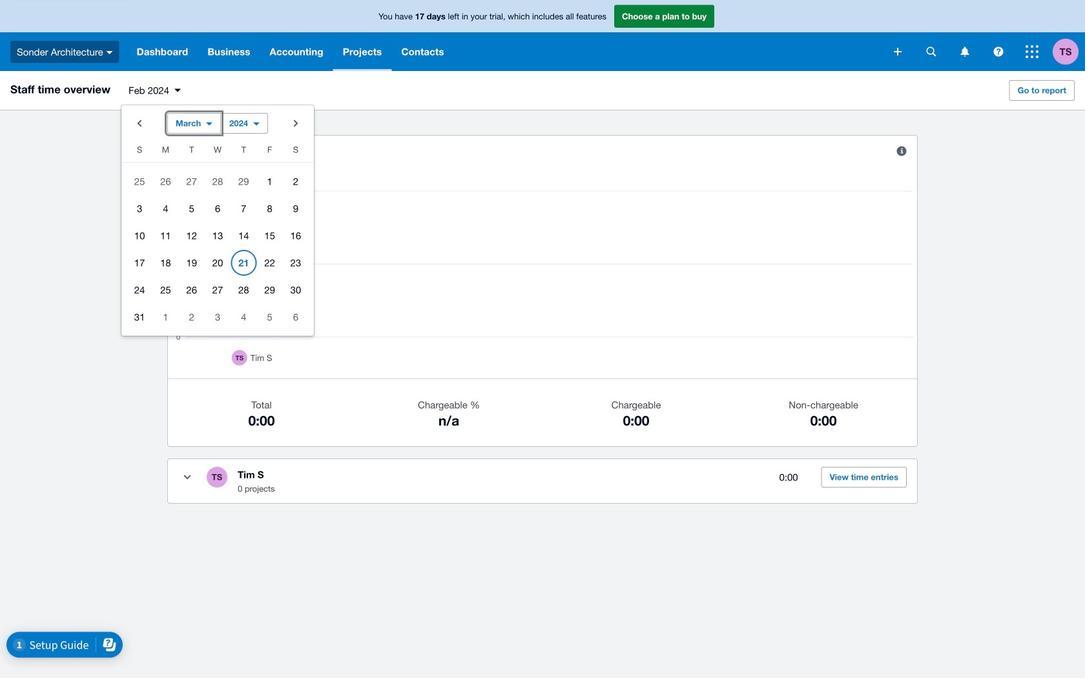 Task type: vqa. For each thing, say whether or not it's contained in the screenshot.
Delivery Address button in the left of the page
no



Task type: describe. For each thing, give the bounding box(es) containing it.
sun mar 03 2024 cell
[[122, 196, 153, 222]]

2 horizontal spatial svg image
[[961, 47, 970, 57]]

2 horizontal spatial svg image
[[1026, 45, 1039, 58]]

sun mar 24 2024 cell
[[122, 277, 153, 303]]

sun mar 10 2024 cell
[[122, 223, 153, 249]]

1 row from the top
[[122, 142, 314, 163]]

4 row from the top
[[122, 222, 314, 249]]

mon mar 18 2024 cell
[[153, 250, 179, 276]]

sun mar 31 2024 cell
[[122, 304, 153, 330]]

sat mar 09 2024 cell
[[283, 196, 314, 222]]

mon mar 11 2024 cell
[[153, 223, 179, 249]]

mon mar 25 2024 cell
[[153, 277, 179, 303]]

wed mar 27 2024 cell
[[205, 277, 231, 303]]

wed mar 20 2024 cell
[[205, 250, 231, 276]]

sat mar 23 2024 cell
[[283, 250, 314, 276]]

last month image
[[127, 111, 153, 136]]

1 horizontal spatial svg image
[[927, 47, 937, 57]]

fri mar 22 2024 cell
[[257, 250, 283, 276]]

fri mar 29 2024 cell
[[257, 277, 283, 303]]

wed mar 13 2024 cell
[[205, 223, 231, 249]]

thu mar 21 2024 cell
[[231, 250, 257, 276]]

tue mar 26 2024 cell
[[179, 277, 205, 303]]

5 row from the top
[[122, 249, 314, 277]]

2 row from the top
[[122, 168, 314, 195]]

tue mar 05 2024 cell
[[179, 196, 205, 222]]

fri mar 15 2024 cell
[[257, 223, 283, 249]]

fri mar 01 2024 cell
[[257, 169, 283, 195]]



Task type: locate. For each thing, give the bounding box(es) containing it.
0 horizontal spatial svg image
[[106, 51, 113, 54]]

wed mar 06 2024 cell
[[205, 196, 231, 222]]

6 row from the top
[[122, 277, 314, 304]]

tue mar 19 2024 cell
[[179, 250, 205, 276]]

fri mar 08 2024 cell
[[257, 196, 283, 222]]

row
[[122, 142, 314, 163], [122, 168, 314, 195], [122, 195, 314, 222], [122, 222, 314, 249], [122, 249, 314, 277], [122, 277, 314, 304]]

3 row from the top
[[122, 195, 314, 222]]

sat mar 02 2024 cell
[[283, 169, 314, 195]]

sun mar 17 2024 cell
[[122, 250, 153, 276]]

svg image
[[1026, 45, 1039, 58], [994, 47, 1004, 57], [106, 51, 113, 54]]

thu mar 28 2024 cell
[[231, 277, 257, 303]]

grid
[[122, 142, 314, 331]]

0 horizontal spatial svg image
[[895, 48, 902, 56]]

tue mar 12 2024 cell
[[179, 223, 205, 249]]

banner
[[0, 0, 1086, 71]]

mon mar 04 2024 cell
[[153, 196, 179, 222]]

row group
[[122, 168, 314, 331]]

sat mar 16 2024 cell
[[283, 223, 314, 249]]

svg image
[[927, 47, 937, 57], [961, 47, 970, 57], [895, 48, 902, 56]]

next month image
[[283, 111, 309, 136]]

sat mar 30 2024 cell
[[283, 277, 314, 303]]

group
[[122, 105, 314, 336]]

1 horizontal spatial svg image
[[994, 47, 1004, 57]]

thu mar 14 2024 cell
[[231, 223, 257, 249]]

thu mar 07 2024 cell
[[231, 196, 257, 222]]



